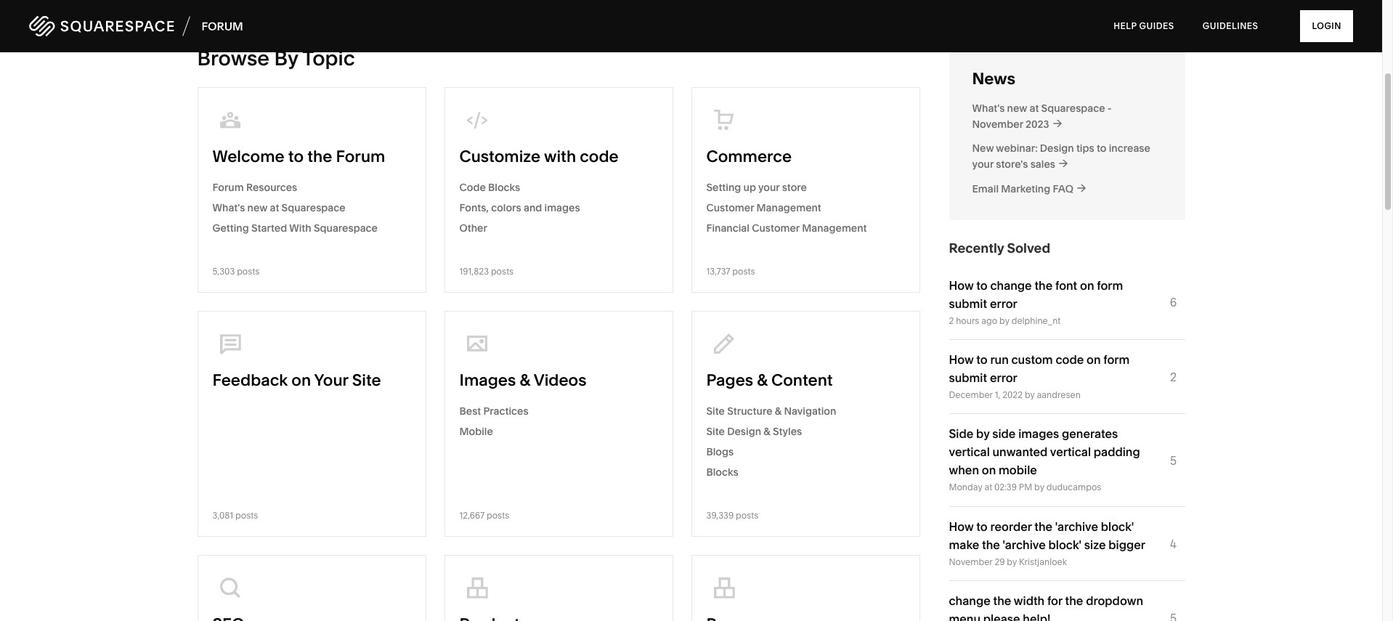 Task type: describe. For each thing, give the bounding box(es) containing it.
videos
[[534, 371, 587, 390]]

side by side images  generates vertical unwanted vertical padding when on mobile monday at 02:39  pm by duducampos
[[949, 427, 1141, 493]]

new inside what's new at squarespace - november 2023
[[1008, 101, 1028, 115]]

5,303
[[213, 266, 235, 277]]

on inside side by side images  generates vertical unwanted vertical padding when on mobile monday at 02:39  pm by duducampos
[[982, 463, 996, 478]]

pages
[[707, 371, 754, 390]]

forum inside forum resources what's new at squarespace getting started with squarespace
[[213, 181, 244, 194]]

to for how to change the font on form submit error 2 hours ago by delphine_nt
[[977, 278, 988, 293]]

customize with code link
[[460, 147, 658, 180]]

news
[[973, 69, 1016, 89]]

02:39
[[995, 482, 1017, 493]]

guidelines link
[[1190, 7, 1272, 45]]

posts for commerce
[[733, 266, 755, 277]]

monday
[[949, 482, 983, 493]]

by inside how to reorder the 'archive block' make the 'archive block' size bigger november 29 by kristjanloek
[[1007, 557, 1017, 567]]

0 vertical spatial 'archive
[[1056, 519, 1099, 534]]

13,737
[[707, 266, 731, 277]]

commerce link
[[707, 147, 905, 180]]

content
[[772, 371, 833, 390]]

2 vertical spatial squarespace
[[314, 222, 378, 235]]

how for how to change the font on form submit error
[[949, 278, 974, 293]]

for
[[1048, 594, 1063, 608]]

font
[[1056, 278, 1078, 293]]

& up styles
[[775, 405, 782, 418]]

help guides
[[1114, 20, 1175, 31]]

mobile
[[999, 463, 1038, 478]]

design inside site structure & navigation site design & styles blogs blocks
[[728, 425, 762, 438]]

padding
[[1094, 445, 1141, 460]]

by right pm on the bottom of page
[[1035, 482, 1045, 493]]

with
[[289, 222, 311, 235]]

blocks link
[[707, 465, 905, 481]]

1 vertical spatial customer
[[752, 222, 800, 235]]

financial customer management link
[[707, 221, 905, 237]]

what's new at squarespace link
[[213, 201, 411, 217]]

the right reorder on the bottom
[[1035, 519, 1053, 534]]

1 vertical from the left
[[949, 445, 990, 460]]

how to reorder the 'archive block' make the 'archive block' size bigger link
[[949, 519, 1146, 552]]

posts for customize with code
[[491, 266, 514, 277]]

solved
[[1007, 240, 1051, 256]]

resources
[[246, 181, 297, 194]]

2 inside how to change the font on form submit error 2 hours ago by delphine_nt
[[949, 315, 954, 326]]

6
[[1170, 295, 1177, 310]]

bigger
[[1109, 538, 1146, 552]]

side by side images  generates vertical unwanted vertical padding when on mobile link
[[949, 427, 1141, 478]]

custom
[[1012, 352, 1053, 367]]

images & videos
[[460, 371, 587, 390]]

what's new at squarespace - november 2023
[[973, 101, 1112, 131]]

error for change
[[990, 296, 1018, 311]]

the up forum resources link at top
[[308, 147, 332, 166]]

fonts,
[[460, 201, 489, 214]]

best practices link
[[460, 404, 658, 420]]

please
[[984, 612, 1021, 621]]

generates
[[1062, 427, 1119, 441]]

other link
[[460, 221, 658, 237]]

with
[[544, 147, 576, 166]]

tips
[[1077, 141, 1095, 155]]

welcome to the forum
[[213, 147, 385, 166]]

to inside new webinar: design tips to increase your store's sales
[[1097, 141, 1107, 155]]

blogs link
[[707, 445, 905, 461]]

2 vertical from the left
[[1051, 445, 1091, 460]]

1 horizontal spatial block'
[[1101, 519, 1135, 534]]

posts right 3,081 in the bottom left of the page
[[235, 510, 258, 521]]

images inside code blocks fonts, colors and images other
[[545, 201, 580, 214]]

mobile link
[[460, 424, 658, 440]]

side
[[993, 427, 1016, 441]]

2022
[[1003, 390, 1023, 400]]

delphine_nt link
[[1012, 315, 1061, 326]]

posts for images & videos
[[487, 510, 510, 521]]

images
[[460, 371, 516, 390]]

& inside 'link'
[[520, 371, 531, 390]]

store's
[[996, 157, 1028, 171]]

side
[[949, 427, 974, 441]]

faq
[[1053, 182, 1074, 195]]

practices
[[484, 405, 529, 418]]

customize with code
[[460, 147, 619, 166]]

other
[[460, 222, 488, 235]]

webinar:
[[996, 141, 1038, 155]]

what's new at squarespace - november 2023 link
[[973, 101, 1162, 132]]

pm
[[1019, 482, 1033, 493]]

new webinar: design tips to increase your store's sales
[[973, 141, 1151, 171]]

0 vertical spatial customer
[[707, 201, 754, 214]]

how to run custom code on form submit error december 1, 2022 by aandresen
[[949, 352, 1130, 400]]

submit for how to run custom code on form submit error
[[949, 371, 988, 385]]

squarespace inside what's new at squarespace - november 2023
[[1042, 101, 1106, 115]]

how to change the font on form submit error link
[[949, 278, 1124, 311]]

0 vertical spatial code
[[580, 147, 619, 166]]

change inside how to change the font on form submit error 2 hours ago by delphine_nt
[[991, 278, 1032, 293]]

kristjanloek link
[[1019, 557, 1067, 567]]

code blocks link
[[460, 180, 658, 196]]

the inside how to change the font on form submit error 2 hours ago by delphine_nt
[[1035, 278, 1053, 293]]

ago
[[982, 315, 998, 326]]

& left styles
[[764, 425, 771, 438]]

financial
[[707, 222, 750, 235]]

welcome to the forum link
[[213, 147, 411, 180]]

email marketing faq
[[973, 182, 1076, 195]]

posts for welcome to the forum
[[237, 266, 260, 277]]

to for how to run custom code on form submit error december 1, 2022 by aandresen
[[977, 352, 988, 367]]

0 vertical spatial forum
[[336, 147, 385, 166]]

13,737 posts
[[707, 266, 755, 277]]

fonts, colors and images link
[[460, 201, 658, 217]]

at inside forum resources what's new at squarespace getting started with squarespace
[[270, 201, 279, 214]]

login link
[[1301, 10, 1354, 42]]

how for how to run custom code on form submit error
[[949, 352, 974, 367]]

to for how to reorder the 'archive block' make the 'archive block' size bigger november 29 by kristjanloek
[[977, 519, 988, 534]]

december
[[949, 390, 993, 400]]

up
[[744, 181, 756, 194]]

duducampos link
[[1047, 482, 1102, 493]]

forum resources what's new at squarespace getting started with squarespace
[[213, 181, 378, 235]]

-
[[1108, 101, 1112, 115]]

how for how to reorder the 'archive block' make the 'archive block' size bigger
[[949, 519, 974, 534]]

to for welcome to the forum
[[288, 147, 304, 166]]

email marketing faq link
[[973, 181, 1162, 197]]

form for how to change the font on form submit error
[[1097, 278, 1124, 293]]

the up the 29
[[982, 538, 1000, 552]]

size
[[1085, 538, 1106, 552]]



Task type: vqa. For each thing, say whether or not it's contained in the screenshot.


Task type: locate. For each thing, give the bounding box(es) containing it.
1 horizontal spatial images
[[1019, 427, 1060, 441]]

form inside how to run custom code on form submit error december 1, 2022 by aandresen
[[1104, 352, 1130, 367]]

0 vertical spatial management
[[757, 201, 822, 214]]

1 horizontal spatial code
[[1056, 352, 1084, 367]]

0 horizontal spatial forum
[[213, 181, 244, 194]]

design down structure
[[728, 425, 762, 438]]

1 vertical spatial new
[[248, 201, 268, 214]]

what's inside forum resources what's new at squarespace getting started with squarespace
[[213, 201, 245, 214]]

2
[[949, 315, 954, 326], [1171, 370, 1177, 384]]

2 submit from the top
[[949, 371, 988, 385]]

2 vertical spatial at
[[985, 482, 993, 493]]

how up make in the bottom of the page
[[949, 519, 974, 534]]

2 error from the top
[[990, 371, 1018, 385]]

1 horizontal spatial vertical
[[1051, 445, 1091, 460]]

5,303 posts
[[213, 266, 260, 277]]

design inside new webinar: design tips to increase your store's sales
[[1040, 141, 1074, 155]]

1 vertical spatial design
[[728, 425, 762, 438]]

0 vertical spatial form
[[1097, 278, 1124, 293]]

1 vertical spatial images
[[1019, 427, 1060, 441]]

new up 2023
[[1008, 101, 1028, 115]]

to
[[1097, 141, 1107, 155], [288, 147, 304, 166], [977, 278, 988, 293], [977, 352, 988, 367], [977, 519, 988, 534]]

error inside how to change the font on form submit error 2 hours ago by delphine_nt
[[990, 296, 1018, 311]]

code inside how to run custom code on form submit error december 1, 2022 by aandresen
[[1056, 352, 1084, 367]]

to up forum resources link at top
[[288, 147, 304, 166]]

feedback on your site
[[213, 371, 381, 390]]

how to change the font on form submit error 2 hours ago by delphine_nt
[[949, 278, 1124, 326]]

blocks up colors
[[488, 181, 520, 194]]

change
[[991, 278, 1032, 293], [949, 594, 991, 608]]

delphine_nt
[[1012, 315, 1061, 326]]

block' up kristjanloek
[[1049, 538, 1082, 552]]

forum down welcome
[[213, 181, 244, 194]]

posts right 12,667
[[487, 510, 510, 521]]

site down pages
[[707, 405, 725, 418]]

your right up
[[759, 181, 780, 194]]

1 horizontal spatial 'archive
[[1056, 519, 1099, 534]]

site
[[352, 371, 381, 390], [707, 405, 725, 418], [707, 425, 725, 438]]

squarespace down forum resources link at top
[[282, 201, 346, 214]]

sales
[[1031, 157, 1056, 171]]

1 horizontal spatial at
[[985, 482, 993, 493]]

posts right 5,303
[[237, 266, 260, 277]]

1 vertical spatial code
[[1056, 352, 1084, 367]]

help
[[1114, 20, 1137, 31]]

0 vertical spatial what's
[[973, 101, 1005, 115]]

0 vertical spatial submit
[[949, 296, 988, 311]]

squarespace down what's new at squarespace link
[[314, 222, 378, 235]]

styles
[[773, 425, 802, 438]]

commerce
[[707, 147, 792, 166]]

at inside what's new at squarespace - november 2023
[[1030, 101, 1039, 115]]

aandresen link
[[1037, 390, 1081, 400]]

vertical
[[949, 445, 990, 460], [1051, 445, 1091, 460]]

0 horizontal spatial your
[[759, 181, 780, 194]]

setting up your store link
[[707, 180, 905, 196]]

at inside side by side images  generates vertical unwanted vertical padding when on mobile monday at 02:39  pm by duducampos
[[985, 482, 993, 493]]

block'
[[1101, 519, 1135, 534], [1049, 538, 1082, 552]]

error up "1,"
[[990, 371, 1018, 385]]

0 horizontal spatial at
[[270, 201, 279, 214]]

november inside what's new at squarespace - november 2023
[[973, 117, 1024, 131]]

1 vertical spatial 'archive
[[1003, 538, 1046, 552]]

change down recently solved
[[991, 278, 1032, 293]]

blocks inside site structure & navigation site design & styles blogs blocks
[[707, 466, 739, 479]]

1 vertical spatial your
[[759, 181, 780, 194]]

images inside side by side images  generates vertical unwanted vertical padding when on mobile monday at 02:39  pm by duducampos
[[1019, 427, 1060, 441]]

customize
[[460, 147, 541, 166]]

management
[[757, 201, 822, 214], [802, 222, 867, 235]]

2 vertical spatial site
[[707, 425, 725, 438]]

0 vertical spatial error
[[990, 296, 1018, 311]]

0 vertical spatial design
[[1040, 141, 1074, 155]]

november up new on the top
[[973, 117, 1024, 131]]

images & videos link
[[460, 371, 658, 404]]

by left side at right bottom
[[977, 427, 990, 441]]

submit
[[949, 296, 988, 311], [949, 371, 988, 385]]

1 vertical spatial how
[[949, 352, 974, 367]]

error up ago
[[990, 296, 1018, 311]]

1 horizontal spatial what's
[[973, 101, 1005, 115]]

posts right 191,823
[[491, 266, 514, 277]]

form inside how to change the font on form submit error 2 hours ago by delphine_nt
[[1097, 278, 1124, 293]]

site right your
[[352, 371, 381, 390]]

reorder
[[991, 519, 1032, 534]]

management down store
[[757, 201, 822, 214]]

help!
[[1023, 612, 1051, 621]]

management down customer management link at the top of the page
[[802, 222, 867, 235]]

by inside how to change the font on form submit error 2 hours ago by delphine_nt
[[1000, 315, 1010, 326]]

recently
[[949, 240, 1005, 256]]

1 horizontal spatial 2
[[1171, 370, 1177, 384]]

your inside setting up your store customer management financial customer management
[[759, 181, 780, 194]]

0 horizontal spatial new
[[248, 201, 268, 214]]

1 vertical spatial error
[[990, 371, 1018, 385]]

0 horizontal spatial vertical
[[949, 445, 990, 460]]

39,339
[[707, 510, 734, 521]]

error for run
[[990, 371, 1018, 385]]

code right with
[[580, 147, 619, 166]]

2 horizontal spatial at
[[1030, 101, 1039, 115]]

blocks down blogs
[[707, 466, 739, 479]]

2 how from the top
[[949, 352, 974, 367]]

new inside forum resources what's new at squarespace getting started with squarespace
[[248, 201, 268, 214]]

on inside how to run custom code on form submit error december 1, 2022 by aandresen
[[1087, 352, 1101, 367]]

what's
[[973, 101, 1005, 115], [213, 201, 245, 214]]

on left your
[[292, 371, 311, 390]]

the up please
[[994, 594, 1012, 608]]

by inside how to run custom code on form submit error december 1, 2022 by aandresen
[[1025, 390, 1035, 400]]

customer down customer management link at the top of the page
[[752, 222, 800, 235]]

191,823
[[460, 266, 489, 277]]

0 vertical spatial 2
[[949, 315, 954, 326]]

change inside change the width for the dropdown menu please help!
[[949, 594, 991, 608]]

your down new on the top
[[973, 157, 994, 171]]

1 horizontal spatial design
[[1040, 141, 1074, 155]]

site up blogs
[[707, 425, 725, 438]]

4
[[1171, 537, 1177, 551]]

12,667 posts
[[460, 510, 510, 521]]

how up the hours on the bottom right of page
[[949, 278, 974, 293]]

best practices mobile
[[460, 405, 529, 438]]

to right tips
[[1097, 141, 1107, 155]]

customer up financial
[[707, 201, 754, 214]]

new webinar: design tips to increase your store's sales link
[[973, 141, 1162, 172]]

on inside how to change the font on form submit error 2 hours ago by delphine_nt
[[1081, 278, 1095, 293]]

1 vertical spatial change
[[949, 594, 991, 608]]

0 vertical spatial site
[[352, 371, 381, 390]]

0 vertical spatial your
[[973, 157, 994, 171]]

to up ago
[[977, 278, 988, 293]]

3 how from the top
[[949, 519, 974, 534]]

at
[[1030, 101, 1039, 115], [270, 201, 279, 214], [985, 482, 993, 493]]

your inside new webinar: design tips to increase your store's sales
[[973, 157, 994, 171]]

1 horizontal spatial new
[[1008, 101, 1028, 115]]

by right 2022 on the bottom right
[[1025, 390, 1035, 400]]

at up 2023
[[1030, 101, 1039, 115]]

1 vertical spatial at
[[270, 201, 279, 214]]

5
[[1171, 453, 1177, 468]]

1 vertical spatial 2
[[1171, 370, 1177, 384]]

to inside how to run custom code on form submit error december 1, 2022 by aandresen
[[977, 352, 988, 367]]

blocks
[[488, 181, 520, 194], [707, 466, 739, 479]]

submit up the hours on the bottom right of page
[[949, 296, 988, 311]]

0 vertical spatial images
[[545, 201, 580, 214]]

1 vertical spatial forum
[[213, 181, 244, 194]]

0 horizontal spatial images
[[545, 201, 580, 214]]

store
[[782, 181, 807, 194]]

getting
[[213, 222, 249, 235]]

by right the 29
[[1007, 557, 1017, 567]]

how inside how to reorder the 'archive block' make the 'archive block' size bigger november 29 by kristjanloek
[[949, 519, 974, 534]]

3,081
[[213, 510, 233, 521]]

39,339 posts
[[707, 510, 759, 521]]

0 horizontal spatial what's
[[213, 201, 245, 214]]

dropdown
[[1086, 594, 1144, 608]]

0 horizontal spatial 2
[[949, 315, 954, 326]]

0 vertical spatial november
[[973, 117, 1024, 131]]

how
[[949, 278, 974, 293], [949, 352, 974, 367], [949, 519, 974, 534]]

0 horizontal spatial design
[[728, 425, 762, 438]]

the right for
[[1066, 594, 1084, 608]]

1 vertical spatial form
[[1104, 352, 1130, 367]]

make
[[949, 538, 980, 552]]

2 vertical spatial how
[[949, 519, 974, 534]]

29
[[995, 557, 1005, 567]]

new up started
[[248, 201, 268, 214]]

submit up december on the right bottom
[[949, 371, 988, 385]]

how up december on the right bottom
[[949, 352, 974, 367]]

0 horizontal spatial 'archive
[[1003, 538, 1046, 552]]

navigation
[[784, 405, 837, 418]]

0 vertical spatial squarespace
[[1042, 101, 1106, 115]]

squarespace left -
[[1042, 101, 1106, 115]]

site inside feedback on your site link
[[352, 371, 381, 390]]

1 horizontal spatial blocks
[[707, 466, 739, 479]]

at down resources
[[270, 201, 279, 214]]

1 horizontal spatial forum
[[336, 147, 385, 166]]

1 vertical spatial site
[[707, 405, 725, 418]]

your
[[314, 371, 348, 390]]

& left videos
[[520, 371, 531, 390]]

2023
[[1026, 117, 1050, 131]]

mobile
[[460, 425, 493, 438]]

to up make in the bottom of the page
[[977, 519, 988, 534]]

november
[[973, 117, 1024, 131], [949, 557, 993, 567]]

0 vertical spatial how
[[949, 278, 974, 293]]

blocks inside code blocks fonts, colors and images other
[[488, 181, 520, 194]]

images up unwanted
[[1019, 427, 1060, 441]]

0 vertical spatial at
[[1030, 101, 1039, 115]]

posts right 39,339
[[736, 510, 759, 521]]

submit inside how to run custom code on form submit error december 1, 2022 by aandresen
[[949, 371, 988, 385]]

form for how to run custom code on form submit error
[[1104, 352, 1130, 367]]

vertical down 'generates'
[[1051, 445, 1091, 460]]

on up 02:39
[[982, 463, 996, 478]]

at left 02:39
[[985, 482, 993, 493]]

1 vertical spatial submit
[[949, 371, 988, 385]]

november inside how to reorder the 'archive block' make the 'archive block' size bigger november 29 by kristjanloek
[[949, 557, 993, 567]]

how inside how to run custom code on form submit error december 1, 2022 by aandresen
[[949, 352, 974, 367]]

november down make in the bottom of the page
[[949, 557, 993, 567]]

on right custom
[[1087, 352, 1101, 367]]

1 how from the top
[[949, 278, 974, 293]]

0 horizontal spatial block'
[[1049, 538, 1082, 552]]

1 vertical spatial block'
[[1049, 538, 1082, 552]]

what's up getting
[[213, 201, 245, 214]]

1 vertical spatial blocks
[[707, 466, 739, 479]]

feedback
[[213, 371, 288, 390]]

'archive down reorder on the bottom
[[1003, 538, 1046, 552]]

1 horizontal spatial your
[[973, 157, 994, 171]]

welcome
[[213, 147, 285, 166]]

code up the aandresen 'link'
[[1056, 352, 1084, 367]]

design up sales
[[1040, 141, 1074, 155]]

run
[[991, 352, 1009, 367]]

on
[[1081, 278, 1095, 293], [1087, 352, 1101, 367], [292, 371, 311, 390], [982, 463, 996, 478]]

what's inside what's new at squarespace - november 2023
[[973, 101, 1005, 115]]

code
[[460, 181, 486, 194]]

0 vertical spatial block'
[[1101, 519, 1135, 534]]

1 vertical spatial what's
[[213, 201, 245, 214]]

to left run
[[977, 352, 988, 367]]

setting up your store customer management financial customer management
[[707, 181, 867, 235]]

1 submit from the top
[[949, 296, 988, 311]]

& right pages
[[757, 371, 768, 390]]

squarespace forum image
[[29, 13, 243, 39]]

kristjanloek
[[1019, 557, 1067, 567]]

width
[[1014, 594, 1045, 608]]

'archive
[[1056, 519, 1099, 534], [1003, 538, 1046, 552]]

how inside how to change the font on form submit error 2 hours ago by delphine_nt
[[949, 278, 974, 293]]

the left font
[[1035, 278, 1053, 293]]

site structure & navigation link
[[707, 404, 905, 420]]

new
[[1008, 101, 1028, 115], [248, 201, 268, 214]]

pages & content link
[[707, 371, 905, 404]]

0 horizontal spatial code
[[580, 147, 619, 166]]

12,667
[[460, 510, 485, 521]]

by right ago
[[1000, 315, 1010, 326]]

duducampos
[[1047, 482, 1102, 493]]

change up menu
[[949, 594, 991, 608]]

to inside how to reorder the 'archive block' make the 'archive block' size bigger november 29 by kristjanloek
[[977, 519, 988, 534]]

how to run custom code on form submit error link
[[949, 352, 1130, 385]]

customer
[[707, 201, 754, 214], [752, 222, 800, 235]]

1 error from the top
[[990, 296, 1018, 311]]

getting started with squarespace link
[[213, 221, 411, 237]]

images
[[545, 201, 580, 214], [1019, 427, 1060, 441]]

'archive up size
[[1056, 519, 1099, 534]]

unwanted
[[993, 445, 1048, 460]]

1,
[[995, 390, 1001, 400]]

posts right 13,737
[[733, 266, 755, 277]]

what's down news
[[973, 101, 1005, 115]]

submit for how to change the font on form submit error
[[949, 296, 988, 311]]

0 vertical spatial new
[[1008, 101, 1028, 115]]

posts for pages & content
[[736, 510, 759, 521]]

guidelines
[[1203, 20, 1259, 31]]

0 horizontal spatial blocks
[[488, 181, 520, 194]]

3,081 posts
[[213, 510, 258, 521]]

forum up forum resources link at top
[[336, 147, 385, 166]]

191,823 posts
[[460, 266, 514, 277]]

&
[[520, 371, 531, 390], [757, 371, 768, 390], [775, 405, 782, 418], [764, 425, 771, 438]]

submit inside how to change the font on form submit error 2 hours ago by delphine_nt
[[949, 296, 988, 311]]

1 vertical spatial management
[[802, 222, 867, 235]]

images down code blocks link
[[545, 201, 580, 214]]

setting
[[707, 181, 741, 194]]

1 vertical spatial squarespace
[[282, 201, 346, 214]]

vertical up when
[[949, 445, 990, 460]]

to inside how to change the font on form submit error 2 hours ago by delphine_nt
[[977, 278, 988, 293]]

error inside how to run custom code on form submit error december 1, 2022 by aandresen
[[990, 371, 1018, 385]]

squarespace
[[1042, 101, 1106, 115], [282, 201, 346, 214], [314, 222, 378, 235]]

1 vertical spatial november
[[949, 557, 993, 567]]

block' up bigger
[[1101, 519, 1135, 534]]

on right font
[[1081, 278, 1095, 293]]

login
[[1313, 20, 1342, 31]]

0 vertical spatial blocks
[[488, 181, 520, 194]]

feedback on your site link
[[213, 371, 411, 404]]

guides
[[1140, 20, 1175, 31]]

0 vertical spatial change
[[991, 278, 1032, 293]]

best
[[460, 405, 481, 418]]



